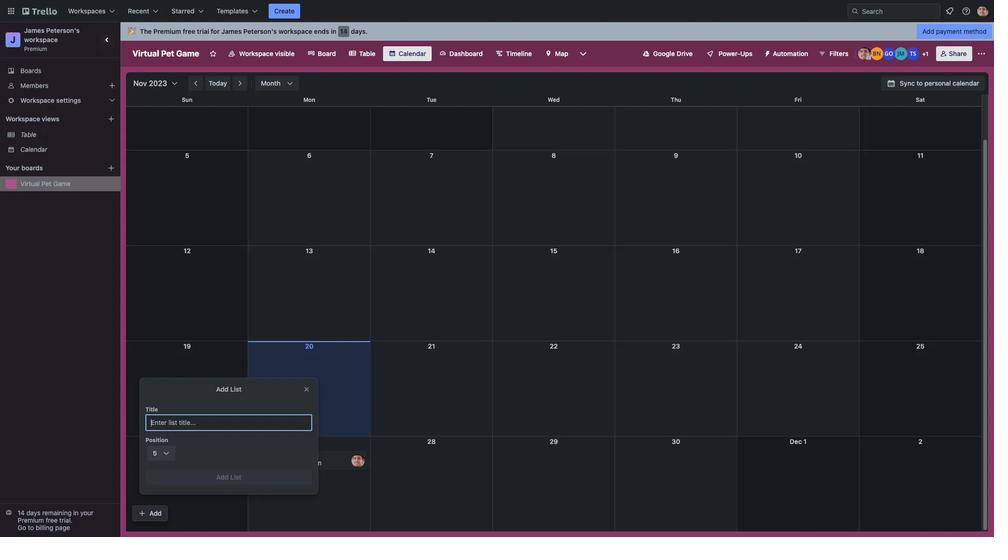 Task type: locate. For each thing, give the bounding box(es) containing it.
0 vertical spatial table
[[359, 50, 376, 57]]

members link
[[0, 78, 120, 93]]

+ 1
[[923, 51, 929, 57]]

your
[[6, 164, 20, 172]]

0 horizontal spatial to
[[28, 524, 34, 532]]

workspace settings button
[[0, 93, 120, 108]]

0 horizontal spatial 5
[[153, 450, 157, 457]]

calendar
[[953, 79, 980, 87]]

0 vertical spatial game
[[176, 49, 199, 58]]

templates
[[217, 7, 248, 15]]

1 add list from the top
[[216, 386, 242, 393]]

personal
[[925, 79, 951, 87]]

1 vertical spatial calendar
[[20, 146, 47, 153]]

sync
[[900, 79, 915, 87]]

nov 2023 button
[[130, 76, 178, 91]]

pet down your boards with 1 items element
[[42, 180, 51, 188]]

primary element
[[0, 0, 995, 22]]

1 horizontal spatial calendar link
[[383, 46, 432, 61]]

1 horizontal spatial peterson's
[[244, 27, 277, 35]]

14 inside "14 days remaining in your premium free trial. go to billing page"
[[18, 509, 25, 517]]

1 right dec
[[804, 438, 807, 446]]

1 for dec 1
[[804, 438, 807, 446]]

workspace right j in the left of the page
[[24, 36, 58, 44]]

1 vertical spatial premium
[[24, 45, 47, 52]]

1 vertical spatial virtual pet game
[[20, 180, 71, 188]]

to right sync
[[917, 79, 923, 87]]

1 vertical spatial virtual
[[20, 180, 40, 188]]

timeline link
[[490, 46, 538, 61]]

boards
[[21, 164, 43, 172]]

workspace down 🎉 the premium free trial for james peterson's workspace ends in 14 days.
[[239, 50, 273, 57]]

1 vertical spatial 1
[[804, 438, 807, 446]]

game down your boards with 1 items element
[[53, 180, 71, 188]]

0 horizontal spatial virtual pet game
[[20, 180, 71, 188]]

in left your in the bottom of the page
[[73, 509, 79, 517]]

banner
[[120, 22, 995, 41]]

remaining
[[42, 509, 72, 517]]

🎉
[[128, 27, 136, 35]]

1 vertical spatial james peterson (jamespeterson93) image
[[352, 455, 365, 468]]

1 horizontal spatial in
[[331, 27, 337, 35]]

add payment method
[[923, 27, 987, 35]]

5
[[185, 152, 189, 159], [153, 450, 157, 457]]

0 vertical spatial 5
[[185, 152, 189, 159]]

2 vertical spatial premium
[[18, 517, 44, 525]]

0 vertical spatial workspace
[[239, 50, 273, 57]]

free inside banner
[[183, 27, 195, 35]]

1 vertical spatial in
[[73, 509, 79, 517]]

14 inside banner
[[340, 27, 348, 35]]

calendar
[[399, 50, 426, 57], [20, 146, 47, 153]]

1 horizontal spatial table
[[359, 50, 376, 57]]

virtual down the on the top left of page
[[133, 49, 159, 58]]

nov 2023
[[133, 79, 167, 88]]

wed
[[548, 96, 560, 103]]

sat
[[916, 96, 925, 103]]

1 vertical spatial list
[[230, 474, 241, 482]]

1 horizontal spatial game
[[176, 49, 199, 58]]

1 vertical spatial game
[[53, 180, 71, 188]]

timeline
[[506, 50, 532, 57]]

pet up '2023' on the left of the page
[[161, 49, 174, 58]]

1 vertical spatial calendar link
[[20, 145, 115, 154]]

0 horizontal spatial calendar
[[20, 146, 47, 153]]

🎉 the premium free trial for james peterson's workspace ends in 14 days.
[[128, 27, 368, 35]]

share
[[949, 50, 967, 57]]

virtual pet game
[[133, 49, 199, 58], [20, 180, 71, 188]]

add inside banner
[[923, 27, 935, 35]]

0 horizontal spatial game
[[53, 180, 71, 188]]

1 vertical spatial table
[[20, 131, 36, 139]]

virtual down boards
[[20, 180, 40, 188]]

your boards with 1 items element
[[6, 163, 94, 174]]

ups
[[741, 50, 753, 57]]

workspace down members
[[20, 96, 55, 104]]

2 vertical spatial workspace
[[6, 115, 40, 123]]

your boards
[[6, 164, 43, 172]]

14 days remaining in your premium free trial. go to billing page
[[18, 509, 94, 532]]

workspace for workspace views
[[6, 115, 40, 123]]

Search field
[[859, 4, 940, 18]]

0 horizontal spatial workspace
[[24, 36, 58, 44]]

payment
[[937, 27, 962, 35]]

17
[[795, 247, 802, 255]]

1 horizontal spatial pet
[[161, 49, 174, 58]]

method
[[964, 27, 987, 35]]

1 horizontal spatial virtual
[[133, 49, 159, 58]]

0 horizontal spatial james peterson (jamespeterson93) image
[[352, 455, 365, 468]]

recent
[[128, 7, 149, 15]]

1 right the tara schultz (taraschultz7) icon on the right
[[926, 51, 929, 57]]

to right 'go'
[[28, 524, 34, 532]]

boards
[[20, 67, 41, 75]]

fri
[[795, 96, 802, 103]]

2 add list from the top
[[216, 474, 241, 482]]

0 vertical spatial virtual pet game
[[133, 49, 199, 58]]

add board image
[[108, 165, 115, 172]]

1 horizontal spatial workspace
[[279, 27, 312, 35]]

templates button
[[211, 4, 263, 19]]

1 horizontal spatial james
[[221, 27, 242, 35]]

jeremy miller (jeremymiller198) image
[[895, 47, 908, 60]]

workspace inside popup button
[[20, 96, 55, 104]]

james peterson (jamespeterson93) image
[[859, 47, 872, 60]]

add
[[923, 27, 935, 35], [216, 386, 229, 393], [216, 474, 229, 482], [149, 510, 162, 518]]

thu
[[671, 96, 682, 103]]

0 horizontal spatial 14
[[18, 509, 25, 517]]

0 vertical spatial free
[[183, 27, 195, 35]]

peterson's
[[46, 26, 80, 34], [244, 27, 277, 35]]

Enter list title... text field
[[146, 415, 312, 431]]

create
[[274, 7, 295, 15]]

this member is an admin of this board. image
[[867, 56, 871, 60]]

0 vertical spatial 14
[[340, 27, 348, 35]]

add list button
[[146, 470, 312, 485]]

james down back to home image
[[24, 26, 45, 34]]

days
[[26, 509, 40, 517]]

1 horizontal spatial 14
[[340, 27, 348, 35]]

table
[[359, 50, 376, 57], [20, 131, 36, 139]]

show menu image
[[977, 49, 987, 58]]

peterson's down back to home image
[[46, 26, 80, 34]]

starred
[[172, 7, 195, 15]]

game left star or unstar board image
[[176, 49, 199, 58]]

brainstorm
[[289, 459, 322, 467]]

5 button
[[147, 446, 176, 461]]

workspace left views
[[6, 115, 40, 123]]

add payment method link
[[917, 24, 993, 39]]

add list
[[216, 386, 242, 393], [216, 474, 241, 482]]

nov
[[133, 79, 147, 88]]

calendar link
[[383, 46, 432, 61], [20, 145, 115, 154]]

0 vertical spatial premium
[[153, 27, 181, 35]]

1 vertical spatial pet
[[42, 180, 51, 188]]

0 horizontal spatial table
[[20, 131, 36, 139]]

close popover image
[[303, 386, 311, 393]]

free
[[183, 27, 195, 35], [46, 517, 58, 525]]

to inside "14 days remaining in your premium free trial. go to billing page"
[[28, 524, 34, 532]]

0 horizontal spatial free
[[46, 517, 58, 525]]

1 horizontal spatial 5
[[185, 152, 189, 159]]

star or unstar board image
[[210, 50, 217, 57]]

0 vertical spatial pet
[[161, 49, 174, 58]]

workspace inside james peterson's workspace premium
[[24, 36, 58, 44]]

table link down views
[[20, 130, 115, 139]]

0 vertical spatial add list
[[216, 386, 242, 393]]

1 vertical spatial free
[[46, 517, 58, 525]]

0 vertical spatial virtual
[[133, 49, 159, 58]]

game inside text box
[[176, 49, 199, 58]]

virtual inside virtual pet game text box
[[133, 49, 159, 58]]

james right for
[[221, 27, 242, 35]]

virtual
[[133, 49, 159, 58], [20, 180, 40, 188]]

ben nelson (bennelson96) image
[[871, 47, 884, 60]]

james inside james peterson's workspace premium
[[24, 26, 45, 34]]

2 vertical spatial 14
[[18, 509, 25, 517]]

virtual pet game down your boards with 1 items element
[[20, 180, 71, 188]]

0 horizontal spatial table link
[[20, 130, 115, 139]]

free inside "14 days remaining in your premium free trial. go to billing page"
[[46, 517, 58, 525]]

1 vertical spatial 14
[[428, 247, 435, 255]]

22
[[550, 342, 558, 350]]

0 vertical spatial 1
[[926, 51, 929, 57]]

starred button
[[166, 4, 209, 19]]

table down days. on the left top
[[359, 50, 376, 57]]

virtual pet game inside text box
[[133, 49, 199, 58]]

1 horizontal spatial to
[[917, 79, 923, 87]]

1 horizontal spatial virtual pet game
[[133, 49, 199, 58]]

peterson's up workspace visible "button"
[[244, 27, 277, 35]]

table down the workspace views
[[20, 131, 36, 139]]

25
[[917, 342, 925, 350]]

0 horizontal spatial in
[[73, 509, 79, 517]]

0 vertical spatial workspace
[[279, 27, 312, 35]]

workspace for workspace settings
[[20, 96, 55, 104]]

0 horizontal spatial peterson's
[[46, 26, 80, 34]]

0 vertical spatial james peterson (jamespeterson93) image
[[978, 6, 989, 17]]

1 vertical spatial to
[[28, 524, 34, 532]]

1 horizontal spatial calendar
[[399, 50, 426, 57]]

1 vertical spatial workspace
[[24, 36, 58, 44]]

1 vertical spatial workspace
[[20, 96, 55, 104]]

map link
[[540, 46, 574, 61]]

tara schultz (taraschultz7) image
[[907, 47, 920, 60]]

james peterson's workspace link
[[24, 26, 81, 44]]

workspace inside "button"
[[239, 50, 273, 57]]

pet
[[161, 49, 174, 58], [42, 180, 51, 188]]

0 horizontal spatial james
[[24, 26, 45, 34]]

0 horizontal spatial 1
[[804, 438, 807, 446]]

1 horizontal spatial free
[[183, 27, 195, 35]]

map
[[555, 50, 569, 57]]

0 horizontal spatial virtual
[[20, 180, 40, 188]]

1
[[926, 51, 929, 57], [804, 438, 807, 446]]

go to billing page link
[[18, 524, 70, 532]]

list inside button
[[230, 474, 241, 482]]

1 horizontal spatial table link
[[343, 46, 381, 61]]

2 horizontal spatial 14
[[428, 247, 435, 255]]

2023
[[149, 79, 167, 88]]

0 vertical spatial calendar link
[[383, 46, 432, 61]]

table link down days. on the left top
[[343, 46, 381, 61]]

0 vertical spatial to
[[917, 79, 923, 87]]

pet inside text box
[[161, 49, 174, 58]]

1 vertical spatial add list
[[216, 474, 241, 482]]

workspace down the create button
[[279, 27, 312, 35]]

virtual pet game down the on the top left of page
[[133, 49, 199, 58]]

team pets brainstorm link
[[253, 451, 366, 471]]

team pets brainstorm
[[256, 459, 322, 467]]

0 horizontal spatial pet
[[42, 180, 51, 188]]

1 horizontal spatial 1
[[926, 51, 929, 57]]

21
[[428, 342, 435, 350]]

19
[[184, 342, 191, 350]]

premium inside banner
[[153, 27, 181, 35]]

in right ends
[[331, 27, 337, 35]]

1 vertical spatial 5
[[153, 450, 157, 457]]

j link
[[6, 32, 20, 47]]

james peterson (jamespeterson93) image
[[978, 6, 989, 17], [352, 455, 365, 468]]

views
[[42, 115, 59, 123]]



Task type: vqa. For each thing, say whether or not it's contained in the screenshot.


Task type: describe. For each thing, give the bounding box(es) containing it.
open information menu image
[[962, 6, 971, 16]]

+
[[923, 51, 926, 57]]

12
[[184, 247, 191, 255]]

james peterson (jamespeterson93) image inside team pets brainstorm link
[[352, 455, 365, 468]]

workspace visible
[[239, 50, 295, 57]]

customize views image
[[579, 49, 588, 58]]

1 vertical spatial table link
[[20, 130, 115, 139]]

add button
[[133, 507, 167, 521]]

workspaces button
[[63, 4, 121, 19]]

workspace inside banner
[[279, 27, 312, 35]]

recent button
[[122, 4, 164, 19]]

title
[[146, 406, 158, 413]]

workspace navigation collapse icon image
[[101, 33, 114, 46]]

dec 1
[[790, 438, 807, 446]]

dashboard link
[[434, 46, 489, 61]]

james peterson's workspace premium
[[24, 26, 81, 52]]

banner containing 🎉
[[120, 22, 995, 41]]

13
[[306, 247, 313, 255]]

gary orlando (garyorlando) image
[[883, 47, 896, 60]]

8
[[552, 152, 556, 159]]

29
[[550, 438, 558, 446]]

dashboard
[[450, 50, 483, 57]]

peterson's inside james peterson's workspace premium
[[46, 26, 80, 34]]

workspaces
[[68, 7, 106, 15]]

board
[[318, 50, 336, 57]]

google drive button
[[638, 46, 699, 61]]

your
[[80, 509, 94, 517]]

sync to personal calendar button
[[882, 76, 985, 91]]

20
[[305, 342, 314, 350]]

power-
[[719, 50, 741, 57]]

filters
[[830, 50, 849, 57]]

tue
[[427, 96, 437, 103]]

pets
[[274, 459, 287, 467]]

dec
[[790, 438, 802, 446]]

days.
[[351, 27, 368, 35]]

premium inside james peterson's workspace premium
[[24, 45, 47, 52]]

0 notifications image
[[945, 6, 956, 17]]

board link
[[302, 46, 342, 61]]

google
[[654, 50, 675, 57]]

search image
[[852, 7, 859, 15]]

automation button
[[760, 46, 814, 61]]

visible
[[275, 50, 295, 57]]

0 vertical spatial list
[[230, 386, 242, 393]]

7
[[430, 152, 434, 159]]

power-ups
[[719, 50, 753, 57]]

Board name text field
[[128, 46, 204, 61]]

0 horizontal spatial calendar link
[[20, 145, 115, 154]]

month button
[[255, 76, 299, 91]]

back to home image
[[22, 4, 57, 19]]

30
[[672, 438, 681, 446]]

1 for + 1
[[926, 51, 929, 57]]

trial.
[[59, 517, 73, 525]]

trial
[[197, 27, 209, 35]]

peterson's inside banner
[[244, 27, 277, 35]]

1 horizontal spatial james peterson (jamespeterson93) image
[[978, 6, 989, 17]]

28
[[428, 438, 436, 446]]

automation
[[773, 50, 809, 57]]

settings
[[56, 96, 81, 104]]

mon
[[304, 96, 315, 103]]

23
[[672, 342, 680, 350]]

in inside "14 days remaining in your premium free trial. go to billing page"
[[73, 509, 79, 517]]

add list inside button
[[216, 474, 241, 482]]

google drive icon image
[[643, 51, 650, 57]]

month
[[261, 79, 281, 87]]

5 inside button
[[153, 450, 157, 457]]

google drive
[[654, 50, 693, 57]]

today button
[[205, 76, 231, 91]]

premium inside "14 days remaining in your premium free trial. go to billing page"
[[18, 517, 44, 525]]

boards link
[[0, 63, 120, 78]]

sm image
[[760, 46, 773, 59]]

24
[[795, 342, 803, 350]]

team pets brainstorm button
[[253, 451, 366, 471]]

15
[[550, 247, 558, 255]]

14 for 14 days remaining in your premium free trial. go to billing page
[[18, 509, 25, 517]]

create button
[[269, 4, 300, 19]]

share button
[[936, 46, 973, 61]]

virtual inside 'virtual pet game' link
[[20, 180, 40, 188]]

team
[[256, 459, 272, 467]]

james inside banner
[[221, 27, 242, 35]]

sun
[[182, 96, 192, 103]]

for
[[211, 27, 220, 35]]

6
[[307, 152, 312, 159]]

0 vertical spatial table link
[[343, 46, 381, 61]]

the
[[140, 27, 152, 35]]

14 for 14
[[428, 247, 435, 255]]

today
[[209, 79, 227, 87]]

workspace views
[[6, 115, 59, 123]]

create a view image
[[108, 115, 115, 123]]

0 vertical spatial calendar
[[399, 50, 426, 57]]

0 vertical spatial in
[[331, 27, 337, 35]]

16
[[673, 247, 680, 255]]

9
[[674, 152, 678, 159]]

drive
[[677, 50, 693, 57]]

j
[[10, 34, 16, 45]]

confetti image
[[128, 27, 136, 35]]

go
[[18, 524, 26, 532]]

workspace visible button
[[223, 46, 300, 61]]

filters button
[[816, 46, 852, 61]]

ends
[[314, 27, 329, 35]]

2
[[919, 438, 923, 446]]

to inside button
[[917, 79, 923, 87]]

position
[[146, 437, 168, 444]]

workspace for workspace visible
[[239, 50, 273, 57]]

18
[[917, 247, 925, 255]]

10
[[795, 152, 802, 159]]

page
[[55, 524, 70, 532]]



